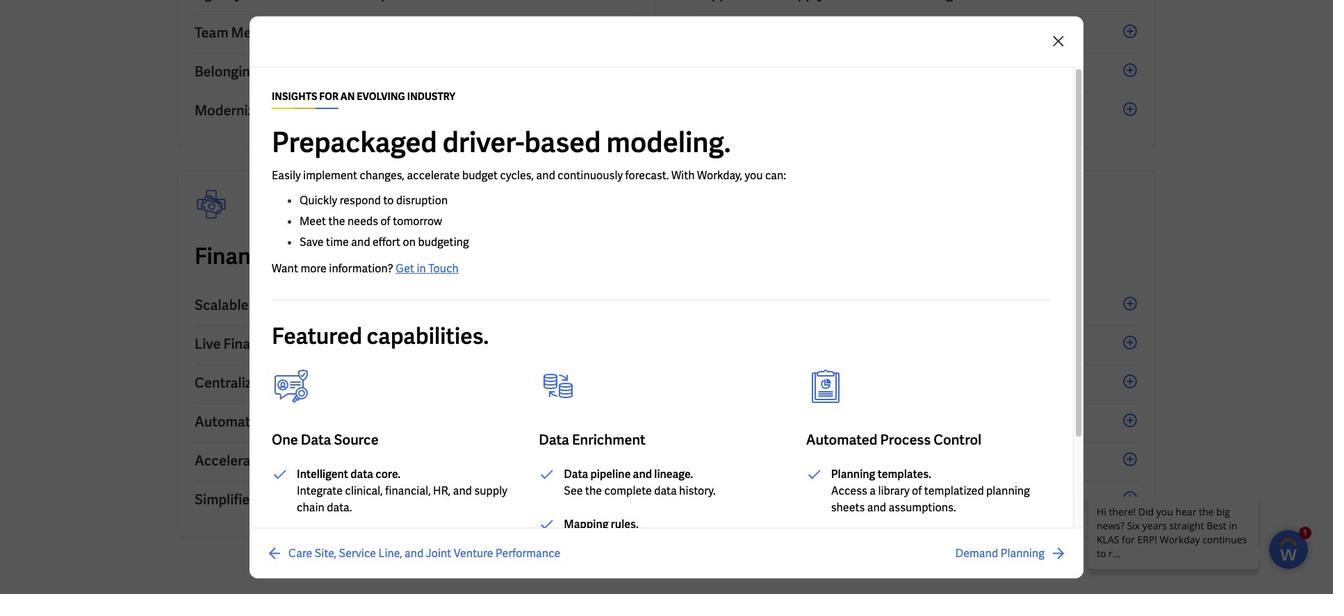 Task type: vqa. For each thing, say whether or not it's contained in the screenshot.
Resource Library
no



Task type: describe. For each thing, give the bounding box(es) containing it.
driver-
[[443, 124, 525, 160]]

audit
[[374, 413, 409, 431]]

supply
[[475, 483, 508, 498]]

0 vertical spatial line,
[[808, 491, 838, 509]]

automated compliance and audit support button
[[195, 404, 638, 443]]

budget
[[462, 168, 498, 182]]

with
[[672, 168, 695, 182]]

service right hr
[[295, 102, 342, 120]]

modernized
[[195, 102, 270, 120]]

prepackaged driver-based modeling
[[695, 296, 925, 314]]

effort
[[373, 234, 401, 249]]

of inside quickly respond to disruption meet the needs of tomorrow save time and effort on budgeting
[[381, 213, 391, 228]]

lineage.
[[654, 467, 693, 481]]

on
[[403, 234, 416, 249]]

financial sustainability  of care delivery
[[195, 242, 594, 271]]

being
[[419, 24, 455, 42]]

rules.
[[611, 517, 639, 531]]

driver-
[[781, 296, 824, 314]]

modeling
[[865, 296, 925, 314]]

history.
[[679, 483, 716, 498]]

management for centralized grants management
[[316, 374, 400, 392]]

proactive contract management button
[[695, 54, 1139, 92]]

proactive
[[695, 63, 756, 81]]

hr
[[273, 102, 292, 120]]

implement
[[303, 168, 357, 182]]

0 vertical spatial joint
[[868, 491, 900, 509]]

patient volumes and unit of service forecasting button
[[695, 365, 1139, 404]]

templatized
[[925, 483, 984, 498]]

pipeline
[[591, 467, 631, 481]]

integration
[[309, 452, 380, 470]]

of inside "simplified management of new revenue streams" "button"
[[348, 491, 361, 509]]

hr,
[[433, 483, 451, 498]]

mapping rules.
[[564, 517, 639, 531]]

easily implement changes, accelerate budget cycles, and continuously forecast. with workday, you can:
[[272, 168, 786, 182]]

and inside intelligent data core. integrate clinical, financial, hr, and supply chain data.
[[453, 483, 472, 498]]

you
[[745, 168, 763, 182]]

belonging
[[195, 63, 258, 81]]

changes,
[[360, 168, 405, 182]]

demand
[[956, 546, 999, 560]]

continuously
[[558, 168, 623, 182]]

prepackaged driver-based modeling button
[[695, 287, 1139, 326]]

can:
[[766, 168, 786, 182]]

tomorrow
[[393, 213, 442, 228]]

see
[[564, 483, 583, 498]]

and up insights
[[261, 63, 285, 81]]

accelerate
[[407, 168, 460, 182]]

operations
[[311, 296, 382, 314]]

access
[[831, 483, 868, 498]]

and right cycles,
[[536, 168, 555, 182]]

well-
[[387, 24, 419, 42]]

service inside prepackaged driver-based modeling. dialog
[[339, 546, 376, 560]]

chain
[[297, 500, 325, 515]]

of right in
[[434, 242, 454, 271]]

enrichment
[[572, 430, 646, 448]]

get
[[396, 261, 414, 275]]

patient
[[695, 374, 741, 392]]

data for data enrichment
[[539, 430, 569, 448]]

intelligent
[[297, 467, 348, 481]]

get in touch link
[[396, 261, 459, 275]]

0 vertical spatial care site, service line, and joint venture performance button
[[695, 482, 1139, 520]]

automated for automated process control
[[806, 430, 878, 448]]

new
[[363, 491, 392, 509]]

workday,
[[697, 168, 743, 182]]

accelerated m&a integration
[[195, 452, 380, 470]]

team inside care team productivity button
[[728, 452, 762, 470]]

core.
[[376, 467, 401, 481]]

scalable
[[195, 296, 249, 314]]

and inside button
[[348, 413, 371, 431]]

want more information? get in touch
[[272, 261, 459, 275]]

0 vertical spatial financial
[[195, 242, 286, 271]]

0 vertical spatial venture
[[903, 491, 953, 509]]

capabilities.
[[367, 321, 489, 350]]

automated compliance and audit support
[[195, 413, 463, 431]]

clinical,
[[345, 483, 383, 498]]

financial for scalable
[[251, 296, 309, 314]]

modernized hr service delivery
[[195, 102, 396, 120]]

unit
[[828, 374, 855, 392]]

insights
[[284, 335, 334, 353]]

the for respond
[[328, 213, 345, 228]]

1 horizontal spatial delivery
[[511, 242, 594, 271]]

contract
[[758, 63, 815, 81]]

more
[[301, 261, 327, 275]]

belonging and diversity to drive health equity button
[[195, 54, 638, 92]]

planning
[[987, 483, 1030, 498]]

care site, service line, and joint venture performance button inside prepackaged driver-based modeling. dialog
[[266, 545, 561, 562]]

accelerated
[[195, 452, 271, 470]]

prepackaged for prepackaged driver-based modeling
[[695, 296, 778, 314]]

simplified management of new revenue streams
[[195, 491, 505, 509]]

of inside patient volumes and unit of service forecasting button
[[857, 374, 870, 392]]

one data source
[[272, 430, 379, 448]]

financial,
[[385, 483, 431, 498]]

sustainability
[[291, 242, 430, 271]]

integrate
[[297, 483, 343, 498]]

patient volumes and unit of service forecasting
[[695, 374, 998, 392]]

performance inside prepackaged driver-based modeling. dialog
[[496, 546, 561, 560]]

featured
[[272, 321, 362, 350]]

prepackaged driver-based modeling.
[[272, 124, 731, 160]]

needs
[[348, 213, 378, 228]]

experience
[[287, 24, 358, 42]]



Task type: locate. For each thing, give the bounding box(es) containing it.
1 vertical spatial venture
[[454, 546, 493, 560]]

site, right history.
[[728, 491, 756, 509]]

data inside data pipeline and lineage. see the complete data history.
[[654, 483, 677, 498]]

0 vertical spatial to
[[346, 63, 360, 81]]

care inside prepackaged driver-based modeling. dialog
[[289, 546, 312, 560]]

featured capabilities.
[[272, 321, 489, 350]]

touch
[[428, 261, 459, 275]]

1 horizontal spatial site,
[[728, 491, 756, 509]]

the right see
[[585, 483, 602, 498]]

equity
[[444, 63, 484, 81]]

0 vertical spatial delivery
[[344, 102, 396, 120]]

to up an
[[346, 63, 360, 81]]

to inside quickly respond to disruption meet the needs of tomorrow save time and effort on budgeting
[[383, 193, 394, 207]]

of up effort
[[381, 213, 391, 228]]

of up assumptions. on the right
[[912, 483, 922, 498]]

automated up productivity
[[806, 430, 878, 448]]

care
[[459, 242, 507, 271], [695, 452, 725, 470], [695, 491, 725, 509], [289, 546, 312, 560]]

library
[[879, 483, 910, 498]]

planning inside planning templates. access a library of templatized planning sheets and assumptions.
[[831, 467, 876, 481]]

0 vertical spatial performance
[[955, 491, 1037, 509]]

and inside quickly respond to disruption meet the needs of tomorrow save time and effort on budgeting
[[351, 234, 370, 249]]

0 vertical spatial the
[[328, 213, 345, 228]]

0 horizontal spatial care site, service line, and joint venture performance
[[289, 546, 561, 560]]

0 horizontal spatial to
[[346, 63, 360, 81]]

of left new
[[348, 491, 361, 509]]

joint down templates.
[[868, 491, 900, 509]]

prepackaged
[[272, 124, 437, 160], [695, 296, 778, 314]]

1 horizontal spatial team
[[728, 452, 762, 470]]

1 horizontal spatial line,
[[808, 491, 838, 509]]

site, down "data."
[[315, 546, 337, 560]]

member
[[231, 24, 284, 42]]

0 horizontal spatial the
[[328, 213, 345, 228]]

data for data pipeline and lineage. see the complete data history.
[[564, 467, 588, 481]]

1 vertical spatial care site, service line, and joint venture performance button
[[266, 545, 561, 562]]

0 vertical spatial prepackaged
[[272, 124, 437, 160]]

prepackaged inside button
[[695, 296, 778, 314]]

the inside data pipeline and lineage. see the complete data history.
[[585, 483, 602, 498]]

intelligent data core. integrate clinical, financial, hr, and supply chain data.
[[297, 467, 508, 515]]

0 horizontal spatial site,
[[315, 546, 337, 560]]

quickly
[[300, 193, 337, 207]]

automated process control
[[806, 430, 982, 448]]

0 vertical spatial team
[[195, 24, 228, 42]]

simplified
[[195, 491, 258, 509]]

quickly respond to disruption meet the needs of tomorrow save time and effort on budgeting
[[300, 193, 469, 249]]

data inside intelligent data core. integrate clinical, financial, hr, and supply chain data.
[[351, 467, 373, 481]]

1 vertical spatial to
[[383, 193, 394, 207]]

financial inside button
[[223, 335, 281, 353]]

team member experience and well-being button
[[195, 15, 638, 54]]

assumptions.
[[889, 500, 956, 515]]

mapping
[[564, 517, 609, 531]]

centralized grants management
[[195, 374, 400, 392]]

data.
[[327, 500, 352, 515]]

planning right demand
[[1001, 546, 1045, 560]]

and left audit
[[348, 413, 371, 431]]

delivery inside button
[[344, 102, 396, 120]]

and inside planning templates. access a library of templatized planning sheets and assumptions.
[[868, 500, 887, 515]]

prepackaged inside dialog
[[272, 124, 437, 160]]

financial up centralized
[[223, 335, 281, 353]]

sheets
[[831, 500, 865, 515]]

team member experience and well-being
[[195, 24, 455, 42]]

and up the "complete"
[[633, 467, 652, 481]]

planning inside demand planning button
[[1001, 546, 1045, 560]]

support
[[412, 413, 463, 431]]

1 vertical spatial performance
[[496, 546, 561, 560]]

and down 'a'
[[868, 500, 887, 515]]

disruption
[[396, 193, 448, 207]]

data down lineage.
[[654, 483, 677, 498]]

1 vertical spatial delivery
[[511, 242, 594, 271]]

automated inside prepackaged driver-based modeling. dialog
[[806, 430, 878, 448]]

care site, service line, and joint venture performance button down templates.
[[695, 482, 1139, 520]]

venture down streams
[[454, 546, 493, 560]]

financial up the scalable
[[195, 242, 286, 271]]

and left well-
[[360, 24, 384, 42]]

the inside quickly respond to disruption meet the needs of tomorrow save time and effort on budgeting
[[328, 213, 345, 228]]

1 vertical spatial site,
[[315, 546, 337, 560]]

proactive contract management
[[695, 63, 902, 81]]

to
[[346, 63, 360, 81], [383, 193, 394, 207]]

productivity
[[765, 452, 842, 470]]

respond
[[340, 193, 381, 207]]

demand planning
[[956, 546, 1045, 560]]

team left productivity
[[728, 452, 762, 470]]

health
[[399, 63, 441, 81]]

1 horizontal spatial performance
[[955, 491, 1037, 509]]

grants
[[270, 374, 313, 392]]

service down "data."
[[339, 546, 376, 560]]

to down 'changes,'
[[383, 193, 394, 207]]

line, inside prepackaged driver-based modeling. dialog
[[379, 546, 402, 560]]

planning templates. access a library of templatized planning sheets and assumptions.
[[831, 467, 1030, 515]]

1 vertical spatial financial
[[251, 296, 309, 314]]

joint inside prepackaged driver-based modeling. dialog
[[426, 546, 452, 560]]

care site, service line, and joint venture performance
[[695, 491, 1037, 509], [289, 546, 561, 560]]

care site, service line, and joint venture performance button
[[695, 482, 1139, 520], [266, 545, 561, 562]]

data
[[301, 430, 331, 448], [539, 430, 569, 448], [564, 467, 588, 481]]

and down needs
[[351, 234, 370, 249]]

1 vertical spatial joint
[[426, 546, 452, 560]]

the up time
[[328, 213, 345, 228]]

1 horizontal spatial automated
[[806, 430, 878, 448]]

prepackaged up implement
[[272, 124, 437, 160]]

team up belonging
[[195, 24, 228, 42]]

and right hr, at the bottom of page
[[453, 483, 472, 498]]

save
[[300, 234, 324, 249]]

and left 'a'
[[841, 491, 865, 509]]

0 vertical spatial management
[[818, 63, 902, 81]]

0 horizontal spatial performance
[[496, 546, 561, 560]]

an
[[341, 90, 355, 102]]

one
[[272, 430, 298, 448]]

live financial insights button
[[195, 326, 638, 365]]

2 vertical spatial financial
[[223, 335, 281, 353]]

automated inside button
[[195, 413, 266, 431]]

care site, service line, and joint venture performance button down "simplified management of new revenue streams" "button"
[[266, 545, 561, 562]]

1 vertical spatial data
[[654, 483, 677, 498]]

meet
[[300, 213, 326, 228]]

care team productivity button
[[695, 443, 1139, 482]]

0 horizontal spatial joint
[[426, 546, 452, 560]]

1 vertical spatial line,
[[379, 546, 402, 560]]

0 horizontal spatial delivery
[[344, 102, 396, 120]]

0 horizontal spatial data
[[351, 467, 373, 481]]

0 horizontal spatial care site, service line, and joint venture performance button
[[266, 545, 561, 562]]

joint down revenue
[[426, 546, 452, 560]]

1 vertical spatial prepackaged
[[695, 296, 778, 314]]

0 horizontal spatial automated
[[195, 413, 266, 431]]

1 vertical spatial care site, service line, and joint venture performance
[[289, 546, 561, 560]]

data inside data pipeline and lineage. see the complete data history.
[[564, 467, 588, 481]]

based
[[525, 124, 601, 160]]

process
[[881, 430, 931, 448]]

accelerated m&a integration button
[[195, 443, 638, 482]]

drive
[[363, 63, 396, 81]]

compliance
[[269, 413, 345, 431]]

evolving
[[357, 90, 405, 102]]

1 horizontal spatial joint
[[868, 491, 900, 509]]

care site, service line, and joint venture performance down templates.
[[695, 491, 1037, 509]]

1 horizontal spatial the
[[585, 483, 602, 498]]

venture inside prepackaged driver-based modeling. dialog
[[454, 546, 493, 560]]

automated down centralized
[[195, 413, 266, 431]]

to inside button
[[346, 63, 360, 81]]

and down "simplified management of new revenue streams" "button"
[[405, 546, 424, 560]]

venture
[[903, 491, 953, 509], [454, 546, 493, 560]]

1 horizontal spatial prepackaged
[[695, 296, 778, 314]]

1 horizontal spatial to
[[383, 193, 394, 207]]

0 vertical spatial planning
[[831, 467, 876, 481]]

automated for automated compliance and audit support
[[195, 413, 266, 431]]

of inside planning templates. access a library of templatized planning sheets and assumptions.
[[912, 483, 922, 498]]

and inside data pipeline and lineage. see the complete data history.
[[633, 467, 652, 481]]

live financial insights
[[195, 335, 334, 353]]

0 horizontal spatial line,
[[379, 546, 402, 560]]

prepackaged left driver-
[[695, 296, 778, 314]]

financial for live
[[223, 335, 281, 353]]

financial down 'want'
[[251, 296, 309, 314]]

0 vertical spatial data
[[351, 467, 373, 481]]

insights
[[272, 90, 317, 102]]

team
[[195, 24, 228, 42], [728, 452, 762, 470]]

1 horizontal spatial venture
[[903, 491, 953, 509]]

of right the unit
[[857, 374, 870, 392]]

care site, service line, and joint venture performance inside prepackaged driver-based modeling. dialog
[[289, 546, 561, 560]]

in
[[417, 261, 426, 275]]

site,
[[728, 491, 756, 509], [315, 546, 337, 560]]

for
[[319, 90, 339, 102]]

budgeting
[[418, 234, 469, 249]]

1 horizontal spatial care site, service line, and joint venture performance button
[[695, 482, 1139, 520]]

templates.
[[878, 467, 932, 481]]

0 horizontal spatial venture
[[454, 546, 493, 560]]

planning up access
[[831, 467, 876, 481]]

data
[[351, 467, 373, 481], [654, 483, 677, 498]]

care inside button
[[695, 452, 725, 470]]

1 vertical spatial the
[[585, 483, 602, 498]]

data pipeline and lineage. see the complete data history.
[[564, 467, 716, 498]]

management for proactive contract management
[[818, 63, 902, 81]]

venture down templates.
[[903, 491, 953, 509]]

0 horizontal spatial planning
[[831, 467, 876, 481]]

data up clinical,
[[351, 467, 373, 481]]

service down care team productivity
[[759, 491, 806, 509]]

control
[[934, 430, 982, 448]]

2 vertical spatial management
[[261, 491, 345, 509]]

line, down new
[[379, 546, 402, 560]]

0 horizontal spatial team
[[195, 24, 228, 42]]

centralized
[[195, 374, 267, 392]]

1 vertical spatial planning
[[1001, 546, 1045, 560]]

financial inside button
[[251, 296, 309, 314]]

0 horizontal spatial prepackaged
[[272, 124, 437, 160]]

forecasting
[[923, 374, 998, 392]]

care site, service line, and joint venture performance down "simplified management of new revenue streams" "button"
[[289, 546, 561, 560]]

the for pipeline
[[585, 483, 602, 498]]

1 vertical spatial team
[[728, 452, 762, 470]]

prepackaged driver-based modeling. dialog
[[0, 0, 1334, 594]]

management inside "button"
[[261, 491, 345, 509]]

1 horizontal spatial data
[[654, 483, 677, 498]]

information?
[[329, 261, 393, 275]]

m&a
[[274, 452, 307, 470]]

prepackaged for prepackaged driver-based modeling.
[[272, 124, 437, 160]]

1 horizontal spatial care site, service line, and joint venture performance
[[695, 491, 1037, 509]]

service right the unit
[[873, 374, 920, 392]]

0 vertical spatial care site, service line, and joint venture performance
[[695, 491, 1037, 509]]

simplified management of new revenue streams button
[[195, 482, 638, 520]]

source
[[334, 430, 379, 448]]

and left the unit
[[801, 374, 825, 392]]

modeling.
[[607, 124, 731, 160]]

a
[[870, 483, 876, 498]]

team inside team member experience and well-being button
[[195, 24, 228, 42]]

care team productivity
[[695, 452, 842, 470]]

of
[[381, 213, 391, 228], [434, 242, 454, 271], [857, 374, 870, 392], [912, 483, 922, 498], [348, 491, 361, 509]]

live
[[195, 335, 221, 353]]

scalable financial operations
[[195, 296, 382, 314]]

line, down productivity
[[808, 491, 838, 509]]

site, inside prepackaged driver-based modeling. dialog
[[315, 546, 337, 560]]

0 vertical spatial site,
[[728, 491, 756, 509]]

1 horizontal spatial planning
[[1001, 546, 1045, 560]]

management
[[818, 63, 902, 81], [316, 374, 400, 392], [261, 491, 345, 509]]

insights for an evolving industry
[[272, 90, 456, 102]]

1 vertical spatial management
[[316, 374, 400, 392]]



